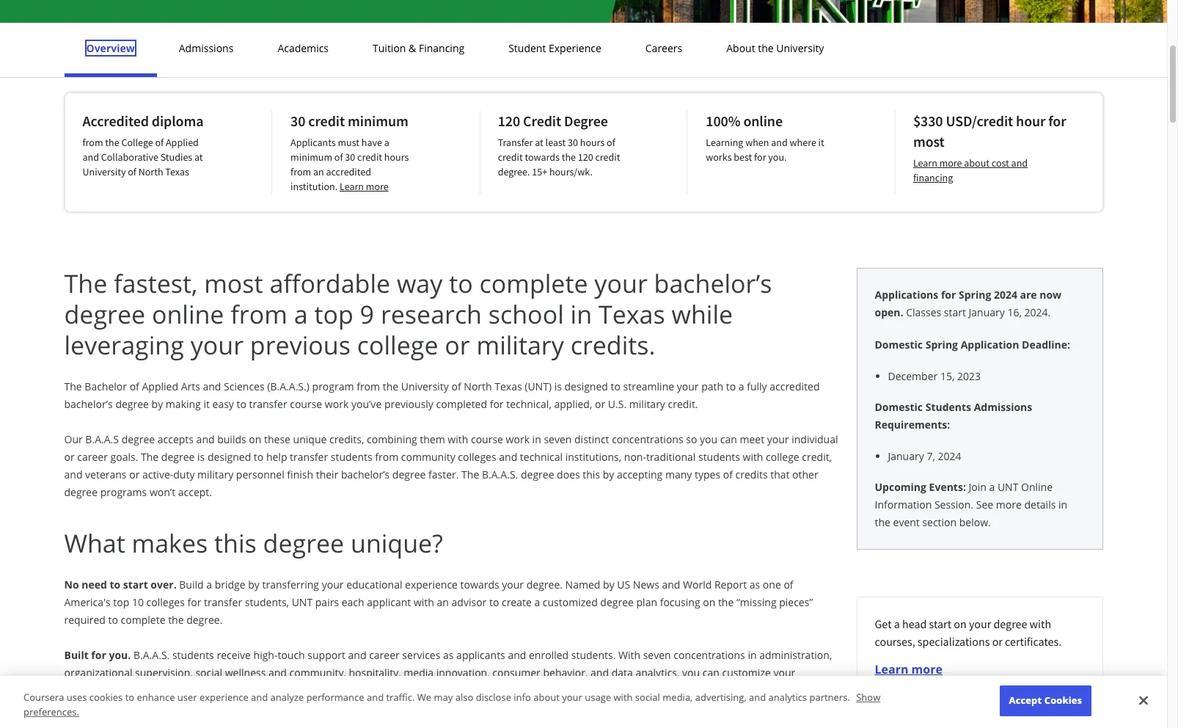 Task type: vqa. For each thing, say whether or not it's contained in the screenshot.
What Do You Want To Learn? text box on the top of page
no



Task type: describe. For each thing, give the bounding box(es) containing it.
help
[[266, 450, 287, 464]]

pairs
[[315, 595, 339, 609]]

on inside the get a head start on your degree with courses, specializations or certificates.
[[954, 617, 967, 631]]

about inside the $330 usd/credit hour for most learn more about cost and financing
[[965, 156, 990, 170]]

hospitality,
[[349, 666, 401, 680]]

student
[[509, 41, 546, 55]]

the inside "accredited diploma from the college of applied and collaborative studies at university of north texas"
[[105, 136, 119, 149]]

from inside our b.a.a.s degree accepts and builds on these unique credits, combining them with course work in seven distinct concentrations so you can meet your individual or career goals. the degree is designed to help transfer students from community colleges and technical institutions, non-traditional students with college credit, and veterans or active-duty military personnel finish their bachelor's degree faster. the b.a.a.s. degree does this by accepting many types of credits that other degree programs won't accept.
[[375, 450, 399, 464]]

application
[[961, 338, 1020, 352]]

you. inside 100% online learning when and where it works best for you.
[[769, 150, 787, 164]]

other
[[793, 468, 819, 481]]

in inside "join a unt online information session. see more details in the event section below."
[[1059, 498, 1068, 512]]

while
[[672, 297, 733, 331]]

north for bachelor
[[464, 379, 492, 393]]

focusing
[[660, 595, 701, 609]]

and up right on the left of page
[[269, 666, 287, 680]]

domestic for domestic students admissions requirements:
[[875, 400, 923, 414]]

or down our
[[64, 450, 75, 464]]

credit down degree
[[596, 150, 621, 164]]

create inside build a bridge by transferring your educational experience towards your degree. named by us news and world report as one of america's top 10 colleges for transfer students, unt pairs each applicant with an advisor to create a customized degree plan focusing on the "missing pieces" required to complete the degree.
[[502, 595, 532, 609]]

and inside the bachelor of applied arts and sciences (b.a.a.s.) program from the university of north texas (unt) is designed to streamline your path to a fully accredited bachelor's degree by making it easy to transfer course work you've previously completed for technical, applied, or u.s. military credit.
[[203, 379, 221, 393]]

with inside the get a head start on your degree with courses, specializations or certificates.
[[1030, 617, 1052, 631]]

designed inside our b.a.a.s degree accepts and builds on these unique credits, combining them with course work in seven distinct concentrations so you can meet your individual or career goals. the degree is designed to help transfer students from community colleges and technical institutions, non-traditional students with college credit, and veterans or active-duty military personnel finish their bachelor's degree faster. the b.a.a.s. degree does this by accepting many types of credits that other degree programs won't accept.
[[208, 450, 251, 464]]

2023
[[958, 369, 981, 383]]

making
[[166, 397, 201, 411]]

top inside the fastest, most affordable way to complete your bachelor's degree online from a top 9 research school in texas while leveraging your previous college or military credits.
[[314, 297, 354, 331]]

the right faster. on the left
[[462, 468, 480, 481]]

0 horizontal spatial 30
[[291, 112, 306, 130]]

preferences.
[[23, 705, 79, 718]]

with down meet
[[743, 450, 764, 464]]

degree inside b.a.a.s. students receive high-touch support and career services as applicants and enrolled students. with seven concentrations in administration, organizational supervision, social wellness and community, hospitality, media innovation, consumer behavior, and data analytics, you can customize your coursework to create a degree path that's right for you and your career.
[[176, 683, 210, 697]]

and down customize on the bottom
[[749, 691, 766, 704]]

2 vertical spatial you
[[307, 683, 325, 697]]

tuition & financing
[[373, 41, 465, 55]]

get
[[875, 617, 892, 631]]

and left technical
[[499, 450, 518, 464]]

advertising,
[[696, 691, 747, 704]]

for inside the $330 usd/credit hour for most learn more about cost and financing
[[1049, 112, 1067, 130]]

16,
[[1008, 305, 1022, 319]]

north for diploma
[[138, 165, 163, 178]]

hours/wk.
[[550, 165, 593, 178]]

more down specializations
[[912, 661, 943, 677]]

coursera uses cookies to enhance user experience and analyze performance and traffic. we may also disclose info about your usage with social media, advertising, and analytics partners.
[[23, 691, 853, 704]]

and left builds
[[196, 432, 215, 446]]

or down goals.
[[129, 468, 140, 481]]

the bachelor of applied arts and sciences (b.a.a.s.) program from the university of north texas (unt) is designed to streamline your path to a fully accredited bachelor's degree by making it easy to transfer course work you've previously completed for technical, applied, or u.s. military credit.
[[64, 379, 820, 411]]

analytics,
[[636, 666, 680, 680]]

and inside "accredited diploma from the college of applied and collaborative studies at university of north texas"
[[83, 150, 99, 164]]

customized
[[543, 595, 598, 609]]

credits,
[[330, 432, 364, 446]]

of down collaborative
[[128, 165, 136, 178]]

the down report
[[718, 595, 734, 609]]

it inside 100% online learning when and where it works best for you.
[[819, 136, 825, 149]]

from inside the fastest, most affordable way to complete your bachelor's degree online from a top 9 research school in texas while leveraging your previous college or military credits.
[[231, 297, 288, 331]]

user
[[177, 691, 197, 704]]

distinct
[[575, 432, 610, 446]]

2024 inside applications for spring 2024 are now open.
[[994, 288, 1018, 302]]

usd/credit
[[946, 112, 1014, 130]]

path inside b.a.a.s. students receive high-touch support and career services as applicants and enrolled students. with seven concentrations in administration, organizational supervision, social wellness and community, hospitality, media innovation, consumer behavior, and data analytics, you can customize your coursework to create a degree path that's right for you and your career.
[[213, 683, 234, 697]]

certificates.
[[1006, 634, 1062, 649]]

of right bachelor at the bottom
[[130, 379, 139, 393]]

hours inside applicants must have a minimum of 30 credit hours from an accredited institution.
[[384, 150, 409, 164]]

a inside the fastest, most affordable way to complete your bachelor's degree online from a top 9 research school in texas while leveraging your previous college or military credits.
[[294, 297, 308, 331]]

military inside the fastest, most affordable way to complete your bachelor's degree online from a top 9 research school in texas while leveraging your previous college or military credits.
[[477, 328, 564, 362]]

community
[[401, 450, 456, 464]]

1 vertical spatial degree.
[[527, 578, 563, 592]]

institutions,
[[566, 450, 622, 464]]

learn more button
[[875, 661, 943, 677]]

degree inside the get a head start on your degree with courses, specializations or certificates.
[[994, 617, 1028, 631]]

students,
[[245, 595, 289, 609]]

and down community,
[[328, 683, 346, 697]]

the inside the bachelor of applied arts and sciences (b.a.a.s.) program from the university of north texas (unt) is designed to streamline your path to a fully accredited bachelor's degree by making it easy to transfer course work you've previously completed for technical, applied, or u.s. military credit.
[[383, 379, 399, 393]]

degree
[[564, 112, 608, 130]]

most inside the fastest, most affordable way to complete your bachelor's degree online from a top 9 research school in texas while leveraging your previous college or military credits.
[[204, 266, 263, 300]]

now
[[1040, 288, 1062, 302]]

report
[[715, 578, 747, 592]]

degree inside the fastest, most affordable way to complete your bachelor's degree online from a top 9 research school in texas while leveraging your previous college or military credits.
[[64, 297, 145, 331]]

of up completed
[[452, 379, 461, 393]]

$330
[[914, 112, 944, 130]]

learn more for the learn more button
[[875, 661, 943, 677]]

world
[[683, 578, 712, 592]]

an inside applicants must have a minimum of 30 credit hours from an accredited institution.
[[313, 165, 324, 178]]

concentrations inside b.a.a.s. students receive high-touch support and career services as applicants and enrolled students. with seven concentrations in administration, organizational supervision, social wellness and community, hospitality, media innovation, consumer behavior, and data analytics, you can customize your coursework to create a degree path that's right for you and your career.
[[674, 648, 746, 662]]

our b.a.a.s degree accepts and builds on these unique credits, combining them with course work in seven distinct concentrations so you can meet your individual or career goals. the degree is designed to help transfer students from community colleges and technical institutions, non-traditional students with college credit, and veterans or active-duty military personnel finish their bachelor's degree faster. the b.a.a.s. degree does this by accepting many types of credits that other degree programs won't accept.
[[64, 432, 839, 499]]

degree up transferring
[[263, 526, 344, 560]]

0 vertical spatial minimum
[[348, 112, 409, 130]]

need
[[82, 578, 107, 592]]

applicants must have a minimum of 30 credit hours from an accredited institution.
[[291, 136, 409, 193]]

and up consumer
[[508, 648, 527, 662]]

your inside the bachelor of applied arts and sciences (b.a.a.s.) program from the university of north texas (unt) is designed to streamline your path to a fully accredited bachelor's degree by making it easy to transfer course work you've previously completed for technical, applied, or u.s. military credit.
[[677, 379, 699, 393]]

your up pairs
[[322, 578, 344, 592]]

&
[[409, 41, 416, 55]]

unique
[[293, 432, 327, 446]]

towards inside build a bridge by transferring your educational experience towards your degree. named by us news and world report as one of america's top 10 colleges for transfer students, unt pairs each applicant with an advisor to create a customized degree plan focusing on the "missing pieces" required to complete the degree.
[[461, 578, 500, 592]]

degree down accepts
[[161, 450, 195, 464]]

hours inside 120 credit degree transfer at least 30 hours of credit towards the 120 credit degree. 15+ hours/wk.
[[580, 136, 605, 149]]

a inside b.a.a.s. students receive high-touch support and career services as applicants and enrolled students. with seven concentrations in administration, organizational supervision, social wellness and community, hospitality, media innovation, consumer behavior, and data analytics, you can customize your coursework to create a degree path that's right for you and your career.
[[168, 683, 174, 697]]

social for supervision,
[[196, 666, 222, 680]]

learn for the learn more button
[[875, 661, 909, 677]]

learn inside the $330 usd/credit hour for most learn more about cost and financing
[[914, 156, 938, 170]]

the inside "join a unt online information session. see more details in the event section below."
[[875, 515, 891, 529]]

from inside the bachelor of applied arts and sciences (b.a.a.s.) program from the university of north texas (unt) is designed to streamline your path to a fully accredited bachelor's degree by making it easy to transfer course work you've previously completed for technical, applied, or u.s. military credit.
[[357, 379, 380, 393]]

concentrations inside our b.a.a.s degree accepts and builds on these unique credits, combining them with course work in seven distinct concentrations so you can meet your individual or career goals. the degree is designed to help transfer students from community colleges and technical institutions, non-traditional students with college credit, and veterans or active-duty military personnel finish their bachelor's degree faster. the b.a.a.s. degree does this by accepting many types of credits that other degree programs won't accept.
[[612, 432, 684, 446]]

degree. inside 120 credit degree transfer at least 30 hours of credit towards the 120 credit degree. 15+ hours/wk.
[[498, 165, 530, 178]]

0 vertical spatial admissions
[[179, 41, 234, 55]]

behavior,
[[543, 666, 588, 680]]

0 horizontal spatial this
[[214, 526, 257, 560]]

on inside our b.a.a.s degree accepts and builds on these unique credits, combining them with course work in seven distinct concentrations so you can meet your individual or career goals. the degree is designed to help transfer students from community colleges and technical institutions, non-traditional students with college credit, and veterans or active-duty military personnel finish their bachelor's degree faster. the b.a.a.s. degree does this by accepting many types of credits that other degree programs won't accept.
[[249, 432, 262, 446]]

texas inside the fastest, most affordable way to complete your bachelor's degree online from a top 9 research school in texas while leveraging your previous college or military credits.
[[599, 297, 666, 331]]

by up students,
[[248, 578, 260, 592]]

may
[[434, 691, 453, 704]]

your left named
[[502, 578, 524, 592]]

0 horizontal spatial you.
[[109, 648, 131, 662]]

in inside the fastest, most affordable way to complete your bachelor's degree online from a top 9 research school in texas while leveraging your previous college or military credits.
[[571, 297, 592, 331]]

a inside the get a head start on your degree with courses, specializations or certificates.
[[895, 617, 900, 631]]

credit.
[[668, 397, 698, 411]]

a left customized on the bottom
[[535, 595, 540, 609]]

arts
[[181, 379, 200, 393]]

with
[[619, 648, 641, 662]]

100%
[[706, 112, 741, 130]]

show
[[857, 691, 881, 704]]

seven inside b.a.a.s. students receive high-touch support and career services as applicants and enrolled students. with seven concentrations in administration, organizational supervision, social wellness and community, hospitality, media innovation, consumer behavior, and data analytics, you can customize your coursework to create a degree path that's right for you and your career.
[[643, 648, 671, 662]]

start for no need to start over.
[[123, 578, 148, 592]]

bachelor's inside our b.a.a.s degree accepts and builds on these unique credits, combining them with course work in seven distinct concentrations so you can meet your individual or career goals. the degree is designed to help transfer students from community colleges and technical institutions, non-traditional students with college credit, and veterans or active-duty military personnel finish their bachelor's degree faster. the b.a.a.s. degree does this by accepting many types of credits that other degree programs won't accept.
[[341, 468, 390, 481]]

are
[[1021, 288, 1038, 302]]

more inside "join a unt online information session. see more details in the event section below."
[[997, 498, 1022, 512]]

enhance
[[137, 691, 175, 704]]

learn more about cost and financing link
[[914, 156, 1028, 184]]

more inside the $330 usd/credit hour for most learn more about cost and financing
[[940, 156, 963, 170]]

the up active-
[[141, 450, 159, 464]]

spring inside applications for spring 2024 are now open.
[[959, 288, 992, 302]]

a inside "join a unt online information session. see more details in the event section below."
[[990, 480, 995, 494]]

the down over.
[[168, 613, 184, 627]]

9
[[360, 297, 374, 331]]

your up arts
[[191, 328, 244, 362]]

of right college
[[155, 136, 164, 149]]

to inside the fastest, most affordable way to complete your bachelor's degree online from a top 9 research school in texas while leveraging your previous college or military credits.
[[449, 266, 473, 300]]

and down students.
[[591, 666, 609, 680]]

0 vertical spatial start
[[944, 305, 967, 319]]

experience
[[549, 41, 602, 55]]

built
[[64, 648, 89, 662]]

details
[[1025, 498, 1056, 512]]

the inside the bachelor of applied arts and sciences (b.a.a.s.) program from the university of north texas (unt) is designed to streamline your path to a fully accredited bachelor's degree by making it easy to transfer course work you've previously completed for technical, applied, or u.s. military credit.
[[64, 379, 82, 393]]

news
[[633, 578, 660, 592]]

combining
[[367, 432, 417, 446]]

technical
[[520, 450, 563, 464]]

or inside the fastest, most affordable way to complete your bachelor's degree online from a top 9 research school in texas while leveraging your previous college or military credits.
[[445, 328, 470, 362]]

does
[[557, 468, 580, 481]]

degree down the veterans
[[64, 485, 98, 499]]

types
[[695, 468, 721, 481]]

your inside privacy alert dialog
[[562, 691, 583, 704]]

is inside our b.a.a.s degree accepts and builds on these unique credits, combining them with course work in seven distinct concentrations so you can meet your individual or career goals. the degree is designed to help transfer students from community colleges and technical institutions, non-traditional students with college credit, and veterans or active-duty military personnel finish their bachelor's degree faster. the b.a.a.s. degree does this by accepting many types of credits that other degree programs won't accept.
[[197, 450, 205, 464]]

seven inside our b.a.a.s degree accepts and builds on these unique credits, combining them with course work in seven distinct concentrations so you can meet your individual or career goals. the degree is designed to help transfer students from community colleges and technical institutions, non-traditional students with college credit, and veterans or active-duty military personnel finish their bachelor's degree faster. the b.a.a.s. degree does this by accepting many types of credits that other degree programs won't accept.
[[544, 432, 572, 446]]

sciences
[[224, 379, 265, 393]]

2 vertical spatial degree.
[[187, 613, 223, 627]]

and down 'hospitality,'
[[367, 691, 384, 704]]

at inside "accredited diploma from the college of applied and collaborative studies at university of north texas"
[[194, 150, 203, 164]]

show preferences. link
[[23, 691, 881, 718]]

organizational
[[64, 666, 132, 680]]

open.
[[875, 305, 904, 319]]

accredited diploma from the college of applied and collaborative studies at university of north texas
[[83, 112, 204, 178]]

students inside b.a.a.s. students receive high-touch support and career services as applicants and enrolled students. with seven concentrations in administration, organizational supervision, social wellness and community, hospitality, media innovation, consumer behavior, and data analytics, you can customize your coursework to create a degree path that's right for you and your career.
[[172, 648, 214, 662]]

media,
[[663, 691, 693, 704]]

way
[[397, 266, 443, 300]]

also
[[456, 691, 474, 704]]

degree down technical
[[521, 468, 554, 481]]

each
[[342, 595, 365, 609]]

goals.
[[110, 450, 138, 464]]

your down administration,
[[774, 666, 796, 680]]

college
[[121, 136, 153, 149]]

texas for bachelor
[[495, 379, 522, 393]]

2 horizontal spatial students
[[699, 450, 740, 464]]

1 vertical spatial spring
[[926, 338, 959, 352]]

(b.a.a.s.)
[[267, 379, 310, 393]]

us
[[617, 578, 631, 592]]

your up credits.
[[595, 266, 648, 300]]

performance
[[307, 691, 364, 704]]

financing
[[419, 41, 465, 55]]

career.
[[373, 683, 406, 697]]

1 horizontal spatial students
[[331, 450, 373, 464]]

a right build on the left of the page
[[206, 578, 212, 592]]

for up the organizational on the bottom left
[[91, 648, 106, 662]]

applied,
[[554, 397, 593, 411]]

transfer inside the bachelor of applied arts and sciences (b.a.a.s.) program from the university of north texas (unt) is designed to streamline your path to a fully accredited bachelor's degree by making it easy to transfer course work you've previously completed for technical, applied, or u.s. military credit.
[[249, 397, 287, 411]]

in inside our b.a.a.s degree accepts and builds on these unique credits, combining them with course work in seven distinct concentrations so you can meet your individual or career goals. the degree is designed to help transfer students from community colleges and technical institutions, non-traditional students with college credit, and veterans or active-duty military personnel finish their bachelor's degree faster. the b.a.a.s. degree does this by accepting many types of credits that other degree programs won't accept.
[[533, 432, 541, 446]]

institution.
[[291, 180, 338, 193]]

university for bachelor
[[401, 379, 449, 393]]

and inside build a bridge by transferring your educational experience towards your degree. named by us news and world report as one of america's top 10 colleges for transfer students, unt pairs each applicant with an advisor to create a customized degree plan focusing on the "missing pieces" required to complete the degree.
[[662, 578, 681, 592]]

faster.
[[429, 468, 459, 481]]

30 for 120
[[568, 136, 578, 149]]

january 7, 2024 list item
[[888, 448, 1085, 464]]

can inside our b.a.a.s degree accepts and builds on these unique credits, combining them with course work in seven distinct concentrations so you can meet your individual or career goals. the degree is designed to help transfer students from community colleges and technical institutions, non-traditional students with college credit, and veterans or active-duty military personnel finish their bachelor's degree faster. the b.a.a.s. degree does this by accepting many types of credits that other degree programs won't accept.
[[721, 432, 737, 446]]

about
[[727, 41, 756, 55]]

work inside the bachelor of applied arts and sciences (b.a.a.s.) program from the university of north texas (unt) is designed to streamline your path to a fully accredited bachelor's degree by making it easy to transfer course work you've previously completed for technical, applied, or u.s. military credit.
[[325, 397, 349, 411]]

it inside the bachelor of applied arts and sciences (b.a.a.s.) program from the university of north texas (unt) is designed to streamline your path to a fully accredited bachelor's degree by making it easy to transfer course work you've previously completed for technical, applied, or u.s. military credit.
[[204, 397, 210, 411]]

degree up goals.
[[122, 432, 155, 446]]

by left us on the bottom of page
[[603, 578, 615, 592]]

programs
[[100, 485, 147, 499]]

financing
[[914, 171, 954, 184]]

accepting
[[617, 468, 663, 481]]

and up 'hospitality,'
[[348, 648, 367, 662]]

over.
[[151, 578, 177, 592]]

your inside our b.a.a.s degree accepts and builds on these unique credits, combining them with course work in seven distinct concentrations so you can meet your individual or career goals. the degree is designed to help transfer students from community colleges and technical institutions, non-traditional students with college credit, and veterans or active-duty military personnel finish their bachelor's degree faster. the b.a.a.s. degree does this by accepting many types of credits that other degree programs won't accept.
[[768, 432, 789, 446]]

course inside our b.a.a.s degree accepts and builds on these unique credits, combining them with course work in seven distinct concentrations so you can meet your individual or career goals. the degree is designed to help transfer students from community colleges and technical institutions, non-traditional students with college credit, and veterans or active-duty military personnel finish their bachelor's degree faster. the b.a.a.s. degree does this by accepting many types of credits that other degree programs won't accept.
[[471, 432, 503, 446]]

create inside b.a.a.s. students receive high-touch support and career services as applicants and enrolled students. with seven concentrations in administration, organizational supervision, social wellness and community, hospitality, media innovation, consumer behavior, and data analytics, you can customize your coursework to create a degree path that's right for you and your career.
[[135, 683, 165, 697]]

path inside the bachelor of applied arts and sciences (b.a.a.s.) program from the university of north texas (unt) is designed to streamline your path to a fully accredited bachelor's degree by making it easy to transfer course work you've previously completed for technical, applied, or u.s. military credit.
[[702, 379, 724, 393]]

no
[[64, 578, 79, 592]]

1 vertical spatial you
[[683, 666, 700, 680]]

students.
[[572, 648, 616, 662]]

from inside applicants must have a minimum of 30 credit hours from an accredited institution.
[[291, 165, 311, 178]]

credit inside applicants must have a minimum of 30 credit hours from an accredited institution.
[[357, 150, 382, 164]]

course inside the bachelor of applied arts and sciences (b.a.a.s.) program from the university of north texas (unt) is designed to streamline your path to a fully accredited bachelor's degree by making it easy to transfer course work you've previously completed for technical, applied, or u.s. military credit.
[[290, 397, 322, 411]]

and left analyze
[[251, 691, 268, 704]]

in inside b.a.a.s. students receive high-touch support and career services as applicants and enrolled students. with seven concentrations in administration, organizational supervision, social wellness and community, hospitality, media innovation, consumer behavior, and data analytics, you can customize your coursework to create a degree path that's right for you and your career.
[[748, 648, 757, 662]]

for inside build a bridge by transferring your educational experience towards your degree. named by us news and world report as one of america's top 10 colleges for transfer students, unt pairs each applicant with an advisor to create a customized degree plan focusing on the "missing pieces" required to complete the degree.
[[188, 595, 201, 609]]

show preferences.
[[23, 691, 881, 718]]

accredited inside the bachelor of applied arts and sciences (b.a.a.s.) program from the university of north texas (unt) is designed to streamline your path to a fully accredited bachelor's degree by making it easy to transfer course work you've previously completed for technical, applied, or u.s. military credit.
[[770, 379, 820, 393]]

supervision,
[[135, 666, 193, 680]]

build
[[179, 578, 204, 592]]



Task type: locate. For each thing, give the bounding box(es) containing it.
b.a.a.s. students receive high-touch support and career services as applicants and enrolled students. with seven concentrations in administration, organizational supervision, social wellness and community, hospitality, media innovation, consumer behavior, and data analytics, you can customize your coursework to create a degree path that's right for you and your career.
[[64, 648, 833, 697]]

1 horizontal spatial as
[[750, 578, 761, 592]]

course down (b.a.a.s.)
[[290, 397, 322, 411]]

towards up 'advisor'
[[461, 578, 500, 592]]

college inside the fastest, most affordable way to complete your bachelor's degree online from a top 9 research school in texas while leveraging your previous college or military credits.
[[357, 328, 439, 362]]

0 vertical spatial degree.
[[498, 165, 530, 178]]

a inside applicants must have a minimum of 30 credit hours from an accredited institution.
[[384, 136, 390, 149]]

online up when on the right of page
[[744, 112, 783, 130]]

must
[[338, 136, 360, 149]]

individual
[[792, 432, 839, 446]]

top left 10
[[113, 595, 129, 609]]

transfer
[[498, 136, 533, 149]]

0 vertical spatial bachelor's
[[654, 266, 772, 300]]

december 15, 2023 list item
[[888, 368, 1085, 384]]

the down accredited
[[105, 136, 119, 149]]

1 vertical spatial concentrations
[[674, 648, 746, 662]]

transfer down (b.a.a.s.)
[[249, 397, 287, 411]]

in up technical
[[533, 432, 541, 446]]

0 horizontal spatial top
[[113, 595, 129, 609]]

meet
[[740, 432, 765, 446]]

college up previously
[[357, 328, 439, 362]]

1 vertical spatial experience
[[200, 691, 249, 704]]

you. down when on the right of page
[[769, 150, 787, 164]]

applied inside "accredited diploma from the college of applied and collaborative studies at university of north texas"
[[166, 136, 199, 149]]

students up types
[[699, 450, 740, 464]]

0 vertical spatial about
[[965, 156, 990, 170]]

1 vertical spatial it
[[204, 397, 210, 411]]

military up the (unt)
[[477, 328, 564, 362]]

2 vertical spatial military
[[197, 468, 234, 481]]

complete inside build a bridge by transferring your educational experience towards your degree. named by us news and world report as one of america's top 10 colleges for transfer students, unt pairs each applicant with an advisor to create a customized degree plan focusing on the "missing pieces" required to complete the degree.
[[121, 613, 166, 627]]

transfer inside build a bridge by transferring your educational experience towards your degree. named by us news and world report as one of america's top 10 colleges for transfer students, unt pairs each applicant with an advisor to create a customized degree plan focusing on the "missing pieces" required to complete the degree.
[[204, 595, 242, 609]]

applications for spring 2024 are now open.
[[875, 288, 1062, 319]]

non-
[[624, 450, 647, 464]]

your down 'hospitality,'
[[349, 683, 371, 697]]

degree up certificates.
[[994, 617, 1028, 631]]

required
[[64, 613, 106, 627]]

colleges inside build a bridge by transferring your educational experience towards your degree. named by us news and world report as one of america's top 10 colleges for transfer students, unt pairs each applicant with an advisor to create a customized degree plan focusing on the "missing pieces" required to complete the degree.
[[147, 595, 185, 609]]

1 horizontal spatial path
[[702, 379, 724, 393]]

many
[[666, 468, 692, 481]]

personnel
[[236, 468, 285, 481]]

a
[[384, 136, 390, 149], [294, 297, 308, 331], [739, 379, 745, 393], [990, 480, 995, 494], [206, 578, 212, 592], [535, 595, 540, 609], [895, 617, 900, 631], [168, 683, 174, 697]]

applied inside the bachelor of applied arts and sciences (b.a.a.s.) program from the university of north texas (unt) is designed to streamline your path to a fully accredited bachelor's degree by making it easy to transfer course work you've previously completed for technical, applied, or u.s. military credit.
[[142, 379, 178, 393]]

1 horizontal spatial most
[[914, 132, 945, 150]]

experience inside privacy alert dialog
[[200, 691, 249, 704]]

seven up analytics,
[[643, 648, 671, 662]]

0 horizontal spatial students
[[172, 648, 214, 662]]

2 vertical spatial learn
[[875, 661, 909, 677]]

or inside the bachelor of applied arts and sciences (b.a.a.s.) program from the university of north texas (unt) is designed to streamline your path to a fully accredited bachelor's degree by making it easy to transfer course work you've previously completed for technical, applied, or u.s. military credit.
[[595, 397, 606, 411]]

technical,
[[507, 397, 552, 411]]

it left easy
[[204, 397, 210, 411]]

0 horizontal spatial at
[[194, 150, 203, 164]]

0 horizontal spatial about
[[534, 691, 560, 704]]

degree up bachelor at the bottom
[[64, 297, 145, 331]]

get a head start on your degree with courses, specializations or certificates.
[[875, 617, 1062, 649]]

what
[[64, 526, 125, 560]]

least
[[546, 136, 566, 149]]

or left certificates.
[[993, 634, 1003, 649]]

1 horizontal spatial can
[[721, 432, 737, 446]]

credit
[[523, 112, 562, 130]]

credit,
[[802, 450, 832, 464]]

0 horizontal spatial college
[[357, 328, 439, 362]]

1 horizontal spatial accredited
[[770, 379, 820, 393]]

0 horizontal spatial course
[[290, 397, 322, 411]]

1 vertical spatial learn more
[[875, 661, 943, 677]]

degree down community
[[393, 468, 426, 481]]

minimum inside applicants must have a minimum of 30 credit hours from an accredited institution.
[[291, 150, 333, 164]]

1 horizontal spatial north
[[464, 379, 492, 393]]

1 vertical spatial domestic
[[875, 400, 923, 414]]

1 horizontal spatial minimum
[[348, 112, 409, 130]]

0 horizontal spatial seven
[[544, 432, 572, 446]]

1 horizontal spatial unt
[[998, 480, 1019, 494]]

hours
[[580, 136, 605, 149], [384, 150, 409, 164]]

can inside b.a.a.s. students receive high-touch support and career services as applicants and enrolled students. with seven concentrations in administration, organizational supervision, social wellness and community, hospitality, media innovation, consumer behavior, and data analytics, you can customize your coursework to create a degree path that's right for you and your career.
[[703, 666, 720, 680]]

a right have at top
[[384, 136, 390, 149]]

1 domestic from the top
[[875, 338, 923, 352]]

experience inside build a bridge by transferring your educational experience towards your degree. named by us news and world report as one of america's top 10 colleges for transfer students, unt pairs each applicant with an advisor to create a customized degree plan focusing on the "missing pieces" required to complete the degree.
[[405, 578, 458, 592]]

where
[[790, 136, 817, 149]]

path left fully
[[702, 379, 724, 393]]

2024 right 7,
[[938, 449, 962, 463]]

of right 'one'
[[784, 578, 794, 592]]

0 vertical spatial north
[[138, 165, 163, 178]]

applicant
[[367, 595, 411, 609]]

2 vertical spatial on
[[954, 617, 967, 631]]

this inside our b.a.a.s degree accepts and builds on these unique credits, combining them with course work in seven distinct concentrations so you can meet your individual or career goals. the degree is designed to help transfer students from community colleges and technical institutions, non-traditional students with college credit, and veterans or active-duty military personnel finish their bachelor's degree faster. the b.a.a.s. degree does this by accepting many types of credits that other degree programs won't accept.
[[583, 468, 600, 481]]

1 horizontal spatial it
[[819, 136, 825, 149]]

by
[[152, 397, 163, 411], [603, 468, 615, 481], [248, 578, 260, 592], [603, 578, 615, 592]]

what makes this degree unique?
[[64, 526, 443, 560]]

1 horizontal spatial you.
[[769, 150, 787, 164]]

domestic for domestic spring application deadline:
[[875, 338, 923, 352]]

1 vertical spatial work
[[506, 432, 530, 446]]

online inside 100% online learning when and where it works best for you.
[[744, 112, 783, 130]]

career inside our b.a.a.s degree accepts and builds on these unique credits, combining them with course work in seven distinct concentrations so you can meet your individual or career goals. the degree is designed to help transfer students from community colleges and technical institutions, non-traditional students with college credit, and veterans or active-duty military personnel finish their bachelor's degree faster. the b.a.a.s. degree does this by accepting many types of credits that other degree programs won't accept.
[[77, 450, 108, 464]]

degree down bachelor at the bottom
[[116, 397, 149, 411]]

2 horizontal spatial military
[[630, 397, 666, 411]]

0 vertical spatial experience
[[405, 578, 458, 592]]

1 horizontal spatial january
[[969, 305, 1005, 319]]

university inside the bachelor of applied arts and sciences (b.a.a.s.) program from the university of north texas (unt) is designed to streamline your path to a fully accredited bachelor's degree by making it easy to transfer course work you've previously completed for technical, applied, or u.s. military credit.
[[401, 379, 449, 393]]

veterans
[[85, 468, 127, 481]]

degree.
[[498, 165, 530, 178], [527, 578, 563, 592], [187, 613, 223, 627]]

students down credits,
[[331, 450, 373, 464]]

as inside build a bridge by transferring your educational experience towards your degree. named by us news and world report as one of america's top 10 colleges for transfer students, unt pairs each applicant with an advisor to create a customized degree plan focusing on the "missing pieces" required to complete the degree.
[[750, 578, 761, 592]]

1 horizontal spatial 120
[[578, 150, 594, 164]]

of inside applicants must have a minimum of 30 credit hours from an accredited institution.
[[335, 150, 343, 164]]

start right classes
[[944, 305, 967, 319]]

or inside the get a head start on your degree with courses, specializations or certificates.
[[993, 634, 1003, 649]]

0 horizontal spatial is
[[197, 450, 205, 464]]

with right them
[[448, 432, 469, 446]]

0 horizontal spatial hours
[[384, 150, 409, 164]]

top inside build a bridge by transferring your educational experience towards your degree. named by us news and world report as one of america's top 10 colleges for transfer students, unt pairs each applicant with an advisor to create a customized degree plan focusing on the "missing pieces" required to complete the degree.
[[113, 595, 129, 609]]

social
[[196, 666, 222, 680], [635, 691, 660, 704]]

b.a.a.s. inside b.a.a.s. students receive high-touch support and career services as applicants and enrolled students. with seven concentrations in administration, organizational supervision, social wellness and community, hospitality, media innovation, consumer behavior, and data analytics, you can customize your coursework to create a degree path that's right for you and your career.
[[134, 648, 170, 662]]

customize
[[723, 666, 771, 680]]

it right where on the top right
[[819, 136, 825, 149]]

experience
[[405, 578, 458, 592], [200, 691, 249, 704]]

1 horizontal spatial an
[[437, 595, 449, 609]]

100% online learning when and where it works best for you.
[[706, 112, 825, 164]]

to inside privacy alert dialog
[[125, 691, 134, 704]]

0 vertical spatial top
[[314, 297, 354, 331]]

administration,
[[760, 648, 833, 662]]

0 vertical spatial colleges
[[458, 450, 497, 464]]

of inside 120 credit degree transfer at least 30 hours of credit towards the 120 credit degree. 15+ hours/wk.
[[607, 136, 616, 149]]

applicants
[[291, 136, 336, 149]]

b.a.a.s. up supervision, at the left of the page
[[134, 648, 170, 662]]

see
[[977, 498, 994, 512]]

information
[[875, 498, 932, 512]]

0 horizontal spatial b.a.a.s.
[[134, 648, 170, 662]]

degree. up customized on the bottom
[[527, 578, 563, 592]]

1 horizontal spatial bachelor's
[[341, 468, 390, 481]]

admissions link
[[174, 41, 238, 55]]

1 vertical spatial at
[[194, 150, 203, 164]]

build a bridge by transferring your educational experience towards your degree. named by us news and world report as one of america's top 10 colleges for transfer students, unt pairs each applicant with an advisor to create a customized degree plan focusing on the "missing pieces" required to complete the degree.
[[64, 578, 813, 627]]

and inside 100% online learning when and where it works best for you.
[[772, 136, 788, 149]]

0 vertical spatial on
[[249, 432, 262, 446]]

academics link
[[273, 41, 333, 55]]

0 vertical spatial towards
[[525, 150, 560, 164]]

the inside the fastest, most affordable way to complete your bachelor's degree online from a top 9 research school in texas while leveraging your previous college or military credits.
[[64, 266, 107, 300]]

30 inside 120 credit degree transfer at least 30 hours of credit towards the 120 credit degree. 15+ hours/wk.
[[568, 136, 578, 149]]

more up financing
[[940, 156, 963, 170]]

in right school
[[571, 297, 592, 331]]

accredited inside applicants must have a minimum of 30 credit hours from an accredited institution.
[[326, 165, 371, 178]]

spring up "15,"
[[926, 338, 959, 352]]

of
[[155, 136, 164, 149], [607, 136, 616, 149], [335, 150, 343, 164], [128, 165, 136, 178], [130, 379, 139, 393], [452, 379, 461, 393], [723, 468, 733, 481], [784, 578, 794, 592]]

for inside applications for spring 2024 are now open.
[[942, 288, 957, 302]]

social for with
[[635, 691, 660, 704]]

30
[[291, 112, 306, 130], [568, 136, 578, 149], [345, 150, 355, 164]]

affordable
[[270, 266, 391, 300]]

students
[[926, 400, 972, 414]]

experience down wellness
[[200, 691, 249, 704]]

bachelor's inside the fastest, most affordable way to complete your bachelor's degree online from a top 9 research school in texas while leveraging your previous college or military credits.
[[654, 266, 772, 300]]

0 vertical spatial military
[[477, 328, 564, 362]]

0 vertical spatial seven
[[544, 432, 572, 446]]

your up 'credit.'
[[677, 379, 699, 393]]

consumer
[[493, 666, 541, 680]]

an inside build a bridge by transferring your educational experience towards your degree. named by us news and world report as one of america's top 10 colleges for transfer students, unt pairs each applicant with an advisor to create a customized degree plan focusing on the "missing pieces" required to complete the degree.
[[437, 595, 449, 609]]

educational
[[347, 578, 403, 592]]

on inside build a bridge by transferring your educational experience towards your degree. named by us news and world report as one of america's top 10 colleges for transfer students, unt pairs each applicant with an advisor to create a customized degree plan focusing on the "missing pieces" required to complete the degree.
[[703, 595, 716, 609]]

1 horizontal spatial hours
[[580, 136, 605, 149]]

1 horizontal spatial b.a.a.s.
[[482, 468, 518, 481]]

0 horizontal spatial work
[[325, 397, 349, 411]]

for inside b.a.a.s. students receive high-touch support and career services as applicants and enrolled students. with seven concentrations in administration, organizational supervision, social wellness and community, hospitality, media innovation, consumer behavior, and data analytics, you can customize your coursework to create a degree path that's right for you and your career.
[[291, 683, 305, 697]]

session.
[[935, 498, 974, 512]]

0 horizontal spatial unt
[[292, 595, 313, 609]]

military up accept.
[[197, 468, 234, 481]]

spring up classes start january 16, 2024.
[[959, 288, 992, 302]]

30 for applicants
[[345, 150, 355, 164]]

unt down transferring
[[292, 595, 313, 609]]

finish
[[287, 468, 313, 481]]

0 vertical spatial most
[[914, 132, 945, 150]]

concentrations up non-
[[612, 432, 684, 446]]

credit down have at top
[[357, 150, 382, 164]]

0 horizontal spatial accredited
[[326, 165, 371, 178]]

domestic
[[875, 338, 923, 352], [875, 400, 923, 414]]

1 vertical spatial this
[[214, 526, 257, 560]]

1 horizontal spatial admissions
[[974, 400, 1033, 414]]

one
[[763, 578, 782, 592]]

texas inside "accredited diploma from the college of applied and collaborative studies at university of north texas"
[[165, 165, 189, 178]]

0 vertical spatial can
[[721, 432, 737, 446]]

1 horizontal spatial texas
[[495, 379, 522, 393]]

1 vertical spatial can
[[703, 666, 720, 680]]

by left making
[[152, 397, 163, 411]]

accept
[[1010, 694, 1042, 707]]

work up technical
[[506, 432, 530, 446]]

0 vertical spatial texas
[[165, 165, 189, 178]]

the up hours/wk.
[[562, 150, 576, 164]]

at inside 120 credit degree transfer at least 30 hours of credit towards the 120 credit degree. 15+ hours/wk.
[[535, 136, 544, 149]]

an left 'advisor'
[[437, 595, 449, 609]]

work inside our b.a.a.s degree accepts and builds on these unique credits, combining them with course work in seven distinct concentrations so you can meet your individual or career goals. the degree is designed to help transfer students from community colleges and technical institutions, non-traditional students with college credit, and veterans or active-duty military personnel finish their bachelor's degree faster. the b.a.a.s. degree does this by accepting many types of credits that other degree programs won't accept.
[[506, 432, 530, 446]]

texas down studies
[[165, 165, 189, 178]]

a left fully
[[739, 379, 745, 393]]

1 horizontal spatial experience
[[405, 578, 458, 592]]

with inside build a bridge by transferring your educational experience towards your degree. named by us news and world report as one of america's top 10 colleges for transfer students, unt pairs each applicant with an advisor to create a customized degree plan focusing on the "missing pieces" required to complete the degree.
[[414, 595, 434, 609]]

coursework
[[64, 683, 120, 697]]

1 vertical spatial applied
[[142, 379, 178, 393]]

1 vertical spatial create
[[135, 683, 165, 697]]

and right when on the right of page
[[772, 136, 788, 149]]

college inside our b.a.a.s degree accepts and builds on these unique credits, combining them with course work in seven distinct concentrations so you can meet your individual or career goals. the degree is designed to help transfer students from community colleges and technical institutions, non-traditional students with college credit, and veterans or active-duty military personnel finish their bachelor's degree faster. the b.a.a.s. degree does this by accepting many types of credits that other degree programs won't accept.
[[766, 450, 800, 464]]

on left these
[[249, 432, 262, 446]]

1 horizontal spatial career
[[369, 648, 400, 662]]

learn for learn more link
[[340, 180, 364, 193]]

by inside the bachelor of applied arts and sciences (b.a.a.s.) program from the university of north texas (unt) is designed to streamline your path to a fully accredited bachelor's degree by making it easy to transfer course work you've previously completed for technical, applied, or u.s. military credit.
[[152, 397, 163, 411]]

military inside our b.a.a.s degree accepts and builds on these unique credits, combining them with course work in seven distinct concentrations so you can meet your individual or career goals. the degree is designed to help transfer students from community colleges and technical institutions, non-traditional students with college credit, and veterans or active-duty military personnel finish their bachelor's degree faster. the b.a.a.s. degree does this by accepting many types of credits that other degree programs won't accept.
[[197, 468, 234, 481]]

students up supervision, at the left of the page
[[172, 648, 214, 662]]

with up certificates.
[[1030, 617, 1052, 631]]

university
[[777, 41, 825, 55], [83, 165, 126, 178], [401, 379, 449, 393]]

transfer inside our b.a.a.s degree accepts and builds on these unique credits, combining them with course work in seven distinct concentrations so you can meet your individual or career goals. the degree is designed to help transfer students from community colleges and technical institutions, non-traditional students with college credit, and veterans or active-duty military personnel finish their bachelor's degree faster. the b.a.a.s. degree does this by accepting many types of credits that other degree programs won't accept.
[[290, 450, 328, 464]]

0 vertical spatial transfer
[[249, 397, 287, 411]]

most inside the $330 usd/credit hour for most learn more about cost and financing
[[914, 132, 945, 150]]

experience up 'advisor'
[[405, 578, 458, 592]]

course
[[290, 397, 322, 411], [471, 432, 503, 446]]

college up that at the right of the page
[[766, 450, 800, 464]]

you inside our b.a.a.s degree accepts and builds on these unique credits, combining them with course work in seven distinct concentrations so you can meet your individual or career goals. the degree is designed to help transfer students from community colleges and technical institutions, non-traditional students with college credit, and veterans or active-duty military personnel finish their bachelor's degree faster. the b.a.a.s. degree does this by accepting many types of credits that other degree programs won't accept.
[[700, 432, 718, 446]]

towards up 15+
[[525, 150, 560, 164]]

designed down builds
[[208, 450, 251, 464]]

duty
[[173, 468, 195, 481]]

more right see
[[997, 498, 1022, 512]]

1 vertical spatial 120
[[578, 150, 594, 164]]

0 vertical spatial january
[[969, 305, 1005, 319]]

for inside 100% online learning when and where it works best for you.
[[755, 150, 767, 164]]

about the university
[[727, 41, 825, 55]]

transfer down bridge
[[204, 595, 242, 609]]

unt inside "join a unt online information session. see more details in the event section below."
[[998, 480, 1019, 494]]

for inside the bachelor of applied arts and sciences (b.a.a.s.) program from the university of north texas (unt) is designed to streamline your path to a fully accredited bachelor's degree by making it easy to transfer course work you've previously completed for technical, applied, or u.s. military credit.
[[490, 397, 504, 411]]

learn
[[914, 156, 938, 170], [340, 180, 364, 193], [875, 661, 909, 677]]

0 vertical spatial 120
[[498, 112, 521, 130]]

0 vertical spatial this
[[583, 468, 600, 481]]

2 vertical spatial transfer
[[204, 595, 242, 609]]

university right about
[[777, 41, 825, 55]]

courses,
[[875, 634, 916, 649]]

from inside "accredited diploma from the college of applied and collaborative studies at university of north texas"
[[83, 136, 103, 149]]

online inside the fastest, most affordable way to complete your bachelor's degree online from a top 9 research school in texas while leveraging your previous college or military credits.
[[152, 297, 224, 331]]

0 vertical spatial university
[[777, 41, 825, 55]]

30 inside applicants must have a minimum of 30 credit hours from an accredited institution.
[[345, 150, 355, 164]]

1 horizontal spatial military
[[477, 328, 564, 362]]

most
[[914, 132, 945, 150], [204, 266, 263, 300]]

top left 9
[[314, 297, 354, 331]]

accept cookies button
[[1000, 686, 1092, 716]]

our
[[64, 432, 83, 446]]

accredited
[[326, 165, 371, 178], [770, 379, 820, 393]]

1 vertical spatial is
[[197, 450, 205, 464]]

the left the fastest,
[[64, 266, 107, 300]]

more down have at top
[[366, 180, 389, 193]]

about right the info
[[534, 691, 560, 704]]

and left collaborative
[[83, 150, 99, 164]]

0 vertical spatial create
[[502, 595, 532, 609]]

privacy alert dialog
[[0, 676, 1168, 728]]

for right hour
[[1049, 112, 1067, 130]]

towards
[[525, 150, 560, 164], [461, 578, 500, 592]]

120 up transfer
[[498, 112, 521, 130]]

0 horizontal spatial towards
[[461, 578, 500, 592]]

north down collaborative
[[138, 165, 163, 178]]

the
[[758, 41, 774, 55], [105, 136, 119, 149], [562, 150, 576, 164], [383, 379, 399, 393], [875, 515, 891, 529], [718, 595, 734, 609], [168, 613, 184, 627]]

1 vertical spatial about
[[534, 691, 560, 704]]

designed up applied,
[[565, 379, 608, 393]]

the fastest, most affordable way to complete your bachelor's degree online from a top 9 research school in texas while leveraging your previous college or military credits.
[[64, 266, 772, 362]]

from
[[83, 136, 103, 149], [291, 165, 311, 178], [231, 297, 288, 331], [357, 379, 380, 393], [375, 450, 399, 464]]

traffic.
[[386, 691, 415, 704]]

0 vertical spatial career
[[77, 450, 108, 464]]

join a unt online information session. see more details in the event section below.
[[875, 480, 1068, 529]]

seven
[[544, 432, 572, 446], [643, 648, 671, 662]]

0 vertical spatial concentrations
[[612, 432, 684, 446]]

unt left online
[[998, 480, 1019, 494]]

you
[[700, 432, 718, 446], [683, 666, 700, 680], [307, 683, 325, 697]]

social inside b.a.a.s. students receive high-touch support and career services as applicants and enrolled students. with seven concentrations in administration, organizational supervision, social wellness and community, hospitality, media innovation, consumer behavior, and data analytics, you can customize your coursework to create a degree path that's right for you and your career.
[[196, 666, 222, 680]]

this up bridge
[[214, 526, 257, 560]]

accept.
[[178, 485, 212, 499]]

uses
[[67, 691, 87, 704]]

january inside list item
[[888, 449, 925, 463]]

cookies
[[1045, 694, 1083, 707]]

1 vertical spatial military
[[630, 397, 666, 411]]

is right the (unt)
[[555, 379, 562, 393]]

learn more for learn more link
[[340, 180, 389, 193]]

1 horizontal spatial online
[[744, 112, 783, 130]]

0 vertical spatial b.a.a.s.
[[482, 468, 518, 481]]

domestic inside 'domestic students admissions requirements:'
[[875, 400, 923, 414]]

0 horizontal spatial military
[[197, 468, 234, 481]]

of inside build a bridge by transferring your educational experience towards your degree. named by us news and world report as one of america's top 10 colleges for transfer students, unt pairs each applicant with an advisor to create a customized degree plan focusing on the "missing pieces" required to complete the degree.
[[784, 578, 794, 592]]

1 vertical spatial north
[[464, 379, 492, 393]]

1 horizontal spatial on
[[703, 595, 716, 609]]

january 7, 2024
[[888, 449, 962, 463]]

2 horizontal spatial transfer
[[290, 450, 328, 464]]

credit down transfer
[[498, 150, 523, 164]]

north inside "accredited diploma from the college of applied and collaborative studies at university of north texas"
[[138, 165, 163, 178]]

high-
[[254, 648, 278, 662]]

1 vertical spatial you.
[[109, 648, 131, 662]]

students
[[331, 450, 373, 464], [699, 450, 740, 464], [172, 648, 214, 662]]

2 domestic from the top
[[875, 400, 923, 414]]

plan
[[637, 595, 658, 609]]

easy
[[213, 397, 234, 411]]

0 horizontal spatial 120
[[498, 112, 521, 130]]

and left the veterans
[[64, 468, 83, 481]]

0 vertical spatial designed
[[565, 379, 608, 393]]

start for get a head start on your degree with courses, specializations or certificates.
[[930, 617, 952, 631]]

no need to start over.
[[64, 578, 177, 592]]

it
[[819, 136, 825, 149], [204, 397, 210, 411]]

create right 'advisor'
[[502, 595, 532, 609]]

1 horizontal spatial transfer
[[249, 397, 287, 411]]

deadline:
[[1022, 338, 1071, 352]]

create
[[502, 595, 532, 609], [135, 683, 165, 697]]

0 vertical spatial spring
[[959, 288, 992, 302]]

a right the join
[[990, 480, 995, 494]]

transfer down unique
[[290, 450, 328, 464]]

named
[[566, 578, 601, 592]]

below.
[[960, 515, 991, 529]]

and up easy
[[203, 379, 221, 393]]

1 vertical spatial as
[[443, 648, 454, 662]]

january left "16,"
[[969, 305, 1005, 319]]

0 vertical spatial social
[[196, 666, 222, 680]]

social down analytics,
[[635, 691, 660, 704]]

for right right on the left of page
[[291, 683, 305, 697]]

1 horizontal spatial seven
[[643, 648, 671, 662]]

2 vertical spatial texas
[[495, 379, 522, 393]]

applied up making
[[142, 379, 178, 393]]

1 vertical spatial top
[[113, 595, 129, 609]]

january left 7,
[[888, 449, 925, 463]]

0 vertical spatial college
[[357, 328, 439, 362]]

bridge
[[215, 578, 246, 592]]

credit up applicants
[[308, 112, 345, 130]]

2 horizontal spatial bachelor's
[[654, 266, 772, 300]]

texas up technical,
[[495, 379, 522, 393]]

2024
[[994, 288, 1018, 302], [938, 449, 962, 463]]

a inside the bachelor of applied arts and sciences (b.a.a.s.) program from the university of north texas (unt) is designed to streamline your path to a fully accredited bachelor's degree by making it easy to transfer course work you've previously completed for technical, applied, or u.s. military credit.
[[739, 379, 745, 393]]

military inside the bachelor of applied arts and sciences (b.a.a.s.) program from the university of north texas (unt) is designed to streamline your path to a fully accredited bachelor's degree by making it easy to transfer course work you've previously completed for technical, applied, or u.s. military credit.
[[630, 397, 666, 411]]

the inside 120 credit degree transfer at least 30 hours of credit towards the 120 credit degree. 15+ hours/wk.
[[562, 150, 576, 164]]

2 horizontal spatial learn
[[914, 156, 938, 170]]

as inside b.a.a.s. students receive high-touch support and career services as applicants and enrolled students. with seven concentrations in administration, organizational supervision, social wellness and community, hospitality, media innovation, consumer behavior, and data analytics, you can customize your coursework to create a degree path that's right for you and your career.
[[443, 648, 454, 662]]

classes
[[907, 305, 942, 319]]

of inside our b.a.a.s degree accepts and builds on these unique credits, combining them with course work in seven distinct concentrations so you can meet your individual or career goals. the degree is designed to help transfer students from community colleges and technical institutions, non-traditional students with college credit, and veterans or active-duty military personnel finish their bachelor's degree faster. the b.a.a.s. degree does this by accepting many types of credits that other degree programs won't accept.
[[723, 468, 733, 481]]

texas for diploma
[[165, 165, 189, 178]]

texas
[[165, 165, 189, 178], [599, 297, 666, 331], [495, 379, 522, 393]]

and inside the $330 usd/credit hour for most learn more about cost and financing
[[1012, 156, 1028, 170]]

by inside our b.a.a.s degree accepts and builds on these unique credits, combining them with course work in seven distinct concentrations so you can meet your individual or career goals. the degree is designed to help transfer students from community colleges and technical institutions, non-traditional students with college credit, and veterans or active-duty military personnel finish their bachelor's degree faster. the b.a.a.s. degree does this by accepting many types of credits that other degree programs won't accept.
[[603, 468, 615, 481]]

partners.
[[810, 691, 851, 704]]

b.a.a.s. inside our b.a.a.s degree accepts and builds on these unique credits, combining them with course work in seven distinct concentrations so you can meet your individual or career goals. the degree is designed to help transfer students from community colleges and technical institutions, non-traditional students with college credit, and veterans or active-duty military personnel finish their bachelor's degree faster. the b.a.a.s. degree does this by accepting many types of credits that other degree programs won't accept.
[[482, 468, 518, 481]]

of down degree
[[607, 136, 616, 149]]

accept cookies
[[1010, 694, 1083, 707]]

university for diploma
[[83, 165, 126, 178]]

the right about
[[758, 41, 774, 55]]

your inside the get a head start on your degree with courses, specializations or certificates.
[[969, 617, 992, 631]]

analyze
[[271, 691, 304, 704]]

university up previously
[[401, 379, 449, 393]]



